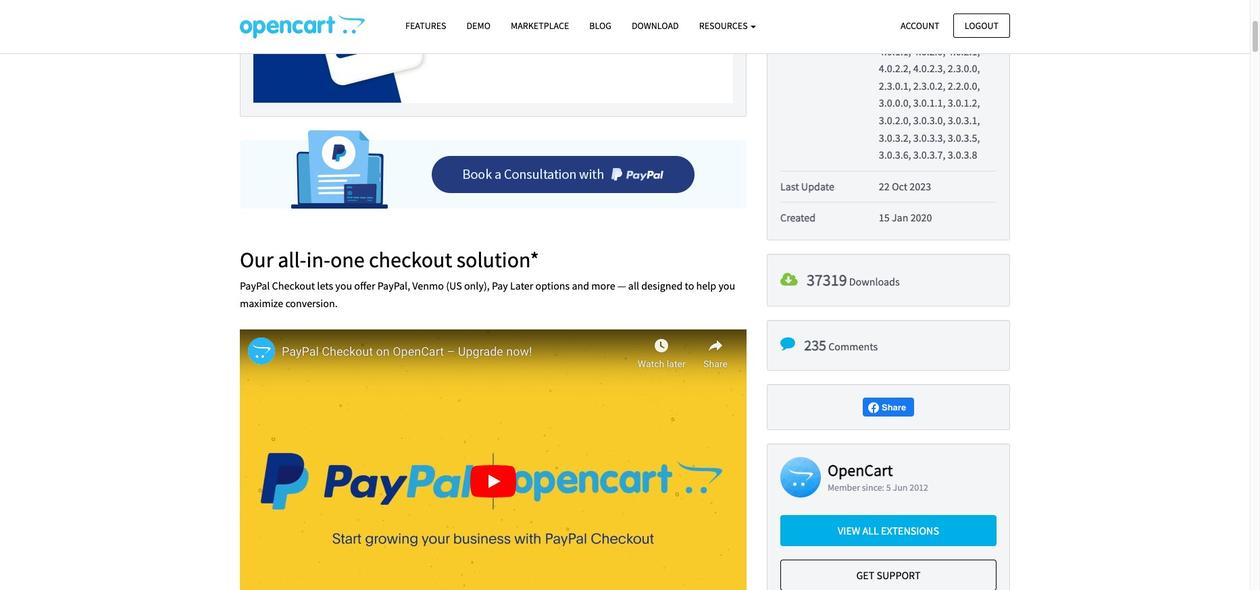 Task type: locate. For each thing, give the bounding box(es) containing it.
2.0.2.0,
[[879, 10, 911, 23]]

0 horizontal spatial all
[[628, 279, 639, 293]]

2.1.0.2,
[[879, 27, 911, 41]]

15
[[879, 211, 890, 225]]

4.0.2.1,
[[948, 44, 980, 58]]

opencart
[[828, 461, 893, 481]]

(us
[[446, 279, 462, 293]]

235
[[804, 336, 826, 355]]

1 horizontal spatial all
[[863, 524, 879, 538]]

marketplace link
[[501, 14, 579, 38]]

2.3.0.1,
[[879, 79, 911, 92]]

2023
[[910, 180, 931, 193]]

and
[[572, 279, 589, 293]]

opencart member since: 5 jun 2012
[[828, 461, 928, 494]]

3.0.2.0,
[[879, 113, 911, 127]]

all right —
[[628, 279, 639, 293]]

you right "lets"
[[335, 279, 352, 293]]

3.0.3.0,
[[914, 113, 946, 127]]

all inside view all extensions link
[[863, 524, 879, 538]]

to
[[685, 279, 694, 293]]

all right the view at the bottom of the page
[[863, 524, 879, 538]]

you
[[335, 279, 352, 293], [719, 279, 735, 293]]

1 vertical spatial all
[[863, 524, 879, 538]]

5
[[887, 482, 891, 494]]

3.0.1.2,
[[948, 96, 980, 110]]

2.0.3.1,
[[914, 10, 946, 23]]

options
[[536, 279, 570, 293]]

2.0.0.0, 2.0.1.0, 2.0.1.1, 2.0.2.0, 2.0.3.1, 2.1.0.1, 2.1.0.2, 4.0.0.0, 4.0.1.0, 4.0.1.1, 4.0.2.0, 4.0.2.1, 4.0.2.2, 4.0.2.3, 2.3.0.0, 2.3.0.1, 2.3.0.2, 2.2.0.0, 3.0.0.0, 3.0.1.1, 3.0.1.2, 3.0.2.0, 3.0.3.0, 3.0.3.1, 3.0.3.2, 3.0.3.3, 3.0.3.5, 3.0.3.6, 3.0.3.7, 3.0.3.8
[[879, 0, 980, 162]]

jan
[[892, 211, 909, 225]]

our all-in-one checkout solution* paypal checkout lets you offer paypal, venmo (us only), pay later options and more — all designed to help you maximize conversion.
[[240, 247, 735, 310]]

4.0.2.2,
[[879, 62, 911, 75]]

later
[[510, 279, 533, 293]]

last
[[781, 180, 799, 193]]

3.0.3.3,
[[914, 131, 946, 144]]

opencart - paypal checkout integration image
[[240, 14, 365, 39]]

paypal checkout integration image
[[253, 0, 733, 103]]

3.0.3.2,
[[879, 131, 911, 144]]

2 you from the left
[[719, 279, 735, 293]]

features link
[[395, 14, 456, 38]]

2.1.0.1,
[[948, 10, 980, 23]]

you right help
[[719, 279, 735, 293]]

3.0.3.7,
[[914, 148, 946, 162]]

downloads
[[849, 275, 900, 288]]

4.0.1.0,
[[948, 27, 980, 41]]

designed
[[641, 279, 683, 293]]

2012
[[910, 482, 928, 494]]

1 horizontal spatial you
[[719, 279, 735, 293]]

download link
[[622, 14, 689, 38]]

support
[[877, 569, 921, 583]]

2.0.1.0,
[[914, 0, 946, 6]]

4.0.2.0,
[[914, 44, 946, 58]]

0 vertical spatial all
[[628, 279, 639, 293]]

comment image
[[781, 337, 795, 352]]

3.0.1.1,
[[914, 96, 946, 110]]

1 you from the left
[[335, 279, 352, 293]]

offer
[[354, 279, 375, 293]]

22
[[879, 180, 890, 193]]

2.2.0.0,
[[948, 79, 980, 92]]

22 oct 2023
[[879, 180, 931, 193]]

only),
[[464, 279, 490, 293]]

lets
[[317, 279, 333, 293]]

235 comments
[[804, 336, 878, 355]]

paypal,
[[378, 279, 410, 293]]

resources link
[[689, 14, 767, 38]]

more
[[592, 279, 615, 293]]

all
[[628, 279, 639, 293], [863, 524, 879, 538]]

account
[[901, 19, 940, 31]]

pay
[[492, 279, 508, 293]]

comments
[[829, 340, 878, 354]]

all-
[[278, 247, 307, 274]]

last update
[[781, 180, 835, 193]]

view
[[838, 524, 861, 538]]

0 horizontal spatial you
[[335, 279, 352, 293]]

37319
[[807, 270, 847, 291]]



Task type: describe. For each thing, give the bounding box(es) containing it.
created
[[781, 211, 816, 225]]

update
[[801, 180, 835, 193]]

paypal
[[240, 279, 270, 293]]

oct
[[892, 180, 908, 193]]

in-
[[306, 247, 330, 274]]

help
[[696, 279, 716, 293]]

venmo
[[412, 279, 444, 293]]

resources
[[699, 20, 750, 32]]

our
[[240, 247, 274, 274]]

conversion.
[[285, 297, 338, 310]]

4.0.0.0,
[[914, 27, 946, 41]]

3.0.3.8
[[948, 148, 978, 162]]

logout
[[965, 19, 999, 31]]

15 jan 2020
[[879, 211, 932, 225]]

2.3.0.0,
[[948, 62, 980, 75]]

4.0.1.1,
[[879, 44, 911, 58]]

37319 downloads
[[807, 270, 900, 291]]

extensions
[[881, 524, 939, 538]]

maximize
[[240, 297, 283, 310]]

3.0.3.6,
[[879, 148, 911, 162]]

since:
[[862, 482, 885, 494]]

2.3.0.2,
[[914, 79, 946, 92]]

jun
[[893, 482, 908, 494]]

3.0.3.1,
[[948, 113, 980, 127]]

3.0.0.0,
[[879, 96, 911, 110]]

get
[[857, 569, 875, 583]]

logout link
[[953, 13, 1010, 38]]

marketplace
[[511, 20, 569, 32]]

demo link
[[456, 14, 501, 38]]

account link
[[889, 13, 951, 38]]

one
[[330, 247, 365, 274]]

4.0.2.3,
[[914, 62, 946, 75]]

view all extensions
[[838, 524, 939, 538]]

features
[[405, 20, 446, 32]]

blog
[[590, 20, 612, 32]]

get support link
[[781, 560, 997, 591]]

—
[[618, 279, 626, 293]]

solution*
[[457, 247, 539, 274]]

cloud download image
[[781, 272, 798, 288]]

get support
[[857, 569, 921, 583]]

2.0.0.0,
[[879, 0, 911, 6]]

opencart image
[[781, 458, 821, 498]]

download
[[632, 20, 679, 32]]

all inside the our all-in-one checkout solution* paypal checkout lets you offer paypal, venmo (us only), pay later options and more — all designed to help you maximize conversion.
[[628, 279, 639, 293]]

checkout
[[272, 279, 315, 293]]

member
[[828, 482, 860, 494]]

2.0.1.1,
[[948, 0, 980, 6]]

blog link
[[579, 14, 622, 38]]

view all extensions link
[[781, 516, 997, 547]]

checkout
[[369, 247, 452, 274]]

demo
[[467, 20, 491, 32]]

3.0.3.5,
[[948, 131, 980, 144]]

2020
[[911, 211, 932, 225]]



Task type: vqa. For each thing, say whether or not it's contained in the screenshot.
Google Shopping for OpenCart Image
no



